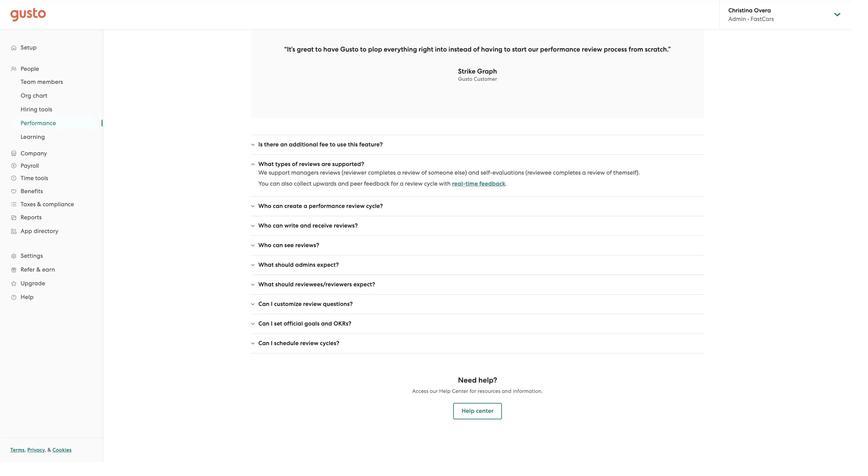 Task type: locate. For each thing, give the bounding box(es) containing it.
0 vertical spatial &
[[37, 201, 41, 208]]

expect? for what should admins expect?
[[317, 261, 339, 269]]

who down the you
[[259, 203, 272, 210]]

support down types
[[269, 169, 290, 176]]

can inside while admins set up review cycles, only employees can write and receive reviews. we do not currently support admins and contractors as review participants. if you already have an employee account and you need instructions on how to switch between your admin and employee accounts, check out
[[396, 231, 406, 238]]

plop
[[368, 45, 382, 53]]

can up yes! on the bottom of page
[[259, 320, 270, 327]]

can right the you
[[270, 180, 280, 187]]

& inside 'dropdown button'
[[37, 201, 41, 208]]

0 vertical spatial official
[[284, 320, 303, 327]]

refer & earn link
[[7, 263, 96, 276]]

can i schedule review cycles?
[[259, 340, 340, 347]]

1 vertical spatial gusto
[[458, 76, 473, 82]]

& right taxes
[[37, 201, 41, 208]]

reviews? up cycles,
[[334, 222, 358, 229]]

create
[[285, 203, 302, 210]]

1 horizontal spatial ,
[[45, 447, 46, 453]]

1 vertical spatial what
[[259, 261, 274, 269]]

can down yes! on the bottom of page
[[259, 340, 270, 347]]

0 horizontal spatial an
[[280, 141, 288, 148]]

0 horizontal spatial reviews?
[[295, 242, 319, 249]]

1 vertical spatial an
[[296, 239, 303, 246]]

our
[[529, 45, 539, 53], [430, 388, 438, 394]]

company
[[21, 150, 47, 157]]

3 i from the top
[[271, 340, 273, 347]]

1 vertical spatial tools
[[35, 175, 48, 182]]

support
[[269, 169, 290, 176], [533, 231, 554, 238]]

of up 'cycle'
[[422, 169, 427, 176]]

0 vertical spatial performance
[[540, 45, 581, 53]]

0 vertical spatial with
[[439, 180, 451, 187]]

0 horizontal spatial have
[[281, 239, 294, 246]]

0 horizontal spatial expect?
[[317, 261, 339, 269]]

1 vertical spatial for
[[470, 388, 477, 394]]

what for what types of reviews are supported?
[[259, 161, 274, 168]]

1 vertical spatial who
[[259, 222, 272, 229]]

1 horizontal spatial gusto
[[458, 76, 473, 82]]

and down only in the left of the page
[[356, 239, 366, 246]]

i up your
[[271, 320, 273, 327]]

0 horizontal spatial with
[[439, 180, 451, 187]]

should up customize
[[275, 281, 294, 288]]

christina overa admin • fastcars
[[729, 7, 774, 22]]

can down "can i set official goals and okrs?"
[[300, 329, 310, 336]]

0 vertical spatial we
[[259, 169, 267, 176]]

tools inside dropdown button
[[35, 175, 48, 182]]

access
[[413, 388, 429, 394]]

0 horizontal spatial official
[[284, 320, 303, 327]]

else)
[[455, 169, 467, 176]]

1 vertical spatial .
[[554, 329, 555, 336]]

and right resources
[[502, 388, 512, 394]]

employee left accounts,
[[544, 239, 570, 246]]

taxes & compliance button
[[7, 198, 96, 210]]

company button
[[7, 147, 96, 160]]

1 vertical spatial can
[[259, 320, 270, 327]]

additional
[[289, 141, 318, 148]]

1 vertical spatial should
[[275, 281, 294, 288]]

should for reviewees/reviewers
[[275, 281, 294, 288]]

& left earn
[[36, 266, 41, 273]]

1 horizontal spatial employee
[[544, 239, 570, 246]]

1 vertical spatial reviews
[[320, 169, 340, 176]]

tools right time
[[35, 175, 48, 182]]

,
[[25, 447, 26, 453], [45, 447, 46, 453]]

0 horizontal spatial goals
[[305, 320, 320, 327]]

you down employees
[[368, 239, 378, 246]]

okrs?
[[334, 320, 352, 327]]

1 vertical spatial performance
[[309, 203, 345, 210]]

0 vertical spatial help
[[21, 294, 34, 300]]

of right types
[[292, 161, 298, 168]]

1 vertical spatial &
[[36, 266, 41, 273]]

tools down chart
[[39, 106, 52, 113]]

to left start
[[504, 45, 511, 53]]

2 should from the top
[[275, 281, 294, 288]]

reference
[[384, 329, 409, 336]]

with
[[439, 180, 451, 187], [504, 329, 515, 336]]

center
[[476, 407, 494, 415]]

terms , privacy , & cookies
[[10, 447, 72, 453]]

and left "peer"
[[338, 180, 349, 187]]

tools
[[39, 106, 52, 113], [35, 175, 48, 182]]

can up while
[[273, 222, 283, 229]]

0 horizontal spatial employee
[[304, 239, 331, 246]]

who up while
[[259, 222, 272, 229]]

1 what from the top
[[259, 161, 274, 168]]

to right 'great'
[[316, 45, 322, 53]]

set
[[297, 231, 305, 238], [274, 320, 282, 327]]

1 horizontal spatial our
[[529, 45, 539, 53]]

goals up the manage
[[305, 320, 320, 327]]

overa
[[755, 7, 771, 14]]

home image
[[10, 8, 46, 21]]

admin
[[729, 15, 747, 22]]

feedback right "peer"
[[364, 180, 390, 187]]

who can create a performance review cycle?
[[259, 203, 383, 210]]

1 vertical spatial goals
[[356, 329, 370, 336]]

and right admin
[[531, 239, 542, 246]]

employee
[[304, 239, 331, 246], [544, 239, 570, 246]]

1 horizontal spatial expect?
[[354, 281, 375, 288]]

2 can from the top
[[259, 320, 270, 327]]

0 horizontal spatial ,
[[25, 447, 26, 453]]

1 horizontal spatial we
[[479, 231, 487, 238]]

learning link
[[12, 131, 96, 143]]

0 vertical spatial for
[[391, 180, 399, 187]]

1 who from the top
[[259, 203, 272, 210]]

0 vertical spatial set
[[297, 231, 305, 238]]

0 vertical spatial have
[[324, 45, 339, 53]]

3 can from the top
[[259, 340, 270, 347]]

0 vertical spatial gusto
[[340, 45, 359, 53]]

2 vertical spatial &
[[47, 447, 51, 453]]

0 vertical spatial an
[[280, 141, 288, 148]]

switch
[[455, 239, 472, 246]]

feedback inside you can also collect upwards and peer feedback for a review cycle with real-time feedback .
[[364, 180, 390, 187]]

set left up
[[297, 231, 305, 238]]

2 who from the top
[[259, 222, 272, 229]]

2 what from the top
[[259, 261, 274, 269]]

an right 'there'
[[280, 141, 288, 148]]

to right how
[[448, 239, 454, 246]]

christina
[[729, 7, 753, 14]]

can i customize review questions?
[[259, 300, 353, 308]]

help for help center
[[462, 407, 475, 415]]

can for who can create a performance review cycle?
[[273, 203, 283, 210]]

0 vertical spatial expect?
[[317, 261, 339, 269]]

write inside while admins set up review cycles, only employees can write and receive reviews. we do not currently support admins and contractors as review participants. if you already have an employee account and you need instructions on how to switch between your admin and employee accounts, check out
[[408, 231, 421, 238]]

set up your
[[274, 320, 282, 327]]

1 list from the top
[[0, 63, 103, 304]]

we up the you
[[259, 169, 267, 176]]

0 vertical spatial should
[[275, 261, 294, 269]]

3 what from the top
[[259, 281, 274, 288]]

we inside while admins set up review cycles, only employees can write and receive reviews. we do not currently support admins and contractors as review participants. if you already have an employee account and you need instructions on how to switch between your admin and employee accounts, check out
[[479, 231, 487, 238]]

0 vertical spatial can
[[259, 300, 270, 308]]

reviews for of
[[299, 161, 320, 168]]

review left cycle?
[[347, 203, 365, 210]]

and left reference at the left bottom of the page
[[372, 329, 383, 336]]

instead
[[449, 45, 472, 53]]

0 horizontal spatial feedback
[[364, 180, 390, 187]]

1 horizontal spatial goals
[[356, 329, 370, 336]]

benefits
[[21, 188, 43, 195]]

review
[[582, 45, 603, 53], [403, 169, 420, 176], [588, 169, 605, 176], [405, 180, 423, 187], [347, 203, 365, 210], [315, 231, 332, 238], [629, 231, 647, 238], [303, 300, 322, 308], [300, 340, 319, 347]]

2 horizontal spatial help
[[462, 407, 475, 415]]

gusto down strike
[[458, 76, 473, 82]]

1 horizontal spatial for
[[470, 388, 477, 394]]

help inside "link"
[[21, 294, 34, 300]]

1 horizontal spatial have
[[324, 45, 339, 53]]

help center
[[462, 407, 494, 415]]

review right as
[[629, 231, 647, 238]]

terms link
[[10, 447, 25, 453]]

list
[[0, 63, 103, 304], [0, 75, 103, 144]]

for inside the need help? access our help center for resources and information.
[[470, 388, 477, 394]]

employees
[[366, 231, 395, 238]]

0 vertical spatial reviews?
[[334, 222, 358, 229]]

have right 'great'
[[324, 45, 339, 53]]

0 vertical spatial .
[[506, 180, 507, 187]]

from
[[629, 45, 644, 53]]

process
[[604, 45, 627, 53]]

can inside you can also collect upwards and peer feedback for a review cycle with real-time feedback .
[[270, 180, 280, 187]]

1 horizontal spatial write
[[408, 231, 421, 238]]

feedback down the self-
[[480, 180, 506, 187]]

already
[[259, 239, 279, 246]]

our right start
[[529, 45, 539, 53]]

can up the instructions
[[396, 231, 406, 238]]

1 vertical spatial official
[[336, 329, 354, 336]]

1 horizontal spatial help
[[439, 388, 451, 394]]

for
[[391, 180, 399, 187], [470, 388, 477, 394]]

i left customize
[[271, 300, 273, 308]]

having
[[481, 45, 503, 53]]

1 vertical spatial set
[[274, 320, 282, 327]]

earn
[[42, 266, 55, 273]]

receive inside while admins set up review cycles, only employees can write and receive reviews. we do not currently support admins and contractors as review participants. if you already have an employee account and you need instructions on how to switch between your admin and employee accounts, check out
[[435, 231, 454, 238]]

and up up
[[300, 222, 311, 229]]

review left process
[[582, 45, 603, 53]]

2 i from the top
[[271, 320, 273, 327]]

official down okrs?
[[336, 329, 354, 336]]

help for help
[[21, 294, 34, 300]]

who for who can create a performance review cycle?
[[259, 203, 272, 210]]

& for compliance
[[37, 201, 41, 208]]

can left create
[[273, 203, 283, 210]]

2 vertical spatial performance
[[446, 329, 481, 336]]

see
[[285, 242, 294, 249]]

3 who from the top
[[259, 242, 272, 249]]

•
[[748, 15, 750, 22]]

receive up how
[[435, 231, 454, 238]]

1 vertical spatial i
[[271, 320, 273, 327]]

1 employee from the left
[[304, 239, 331, 246]]

directory
[[34, 228, 58, 234]]

reports
[[21, 214, 42, 221]]

should down who can see reviews?
[[275, 261, 294, 269]]

can left customize
[[259, 300, 270, 308]]

goals left reference at the left bottom of the page
[[356, 329, 370, 336]]

our right access
[[430, 388, 438, 394]]

1 vertical spatial with
[[504, 329, 515, 336]]

gusto left plop
[[340, 45, 359, 53]]

have right the already
[[281, 239, 294, 246]]

questions?
[[323, 300, 353, 308]]

i down your
[[271, 340, 273, 347]]

who down while
[[259, 242, 272, 249]]

we up between
[[479, 231, 487, 238]]

right
[[419, 45, 434, 53]]

use
[[337, 141, 347, 148]]

1 vertical spatial you
[[368, 239, 378, 246]]

who for who can write and receive reviews?
[[259, 222, 272, 229]]

receive up up
[[313, 222, 333, 229]]

1 vertical spatial support
[[533, 231, 554, 238]]

tools for hiring tools
[[39, 106, 52, 113]]

what
[[259, 161, 274, 168], [259, 261, 274, 269], [259, 281, 274, 288]]

admins
[[275, 231, 295, 238], [556, 231, 576, 238], [295, 261, 316, 269]]

and up time
[[469, 169, 480, 176]]

reviews for managers
[[320, 169, 340, 176]]

payroll
[[21, 162, 39, 169]]

0 vertical spatial what
[[259, 161, 274, 168]]

you right the if
[[689, 231, 699, 238]]

reviews? down up
[[295, 242, 319, 249]]

receive
[[313, 222, 333, 229], [435, 231, 454, 238]]

0 horizontal spatial completes
[[368, 169, 396, 176]]

, left privacy
[[25, 447, 26, 453]]

1 vertical spatial help
[[439, 388, 451, 394]]

2 vertical spatial what
[[259, 281, 274, 288]]

org chart
[[21, 92, 47, 99]]

what for what should reviewees/reviewers expect?
[[259, 281, 274, 288]]

employee down up
[[304, 239, 331, 246]]

0 vertical spatial tools
[[39, 106, 52, 113]]

1 horizontal spatial receive
[[435, 231, 454, 238]]

1 horizontal spatial with
[[504, 329, 515, 336]]

0 horizontal spatial gusto
[[340, 45, 359, 53]]

reviews.
[[455, 231, 477, 238]]

our inside the need help? access our help center for resources and information.
[[430, 388, 438, 394]]

up
[[306, 231, 313, 238]]

set inside while admins set up review cycles, only employees can write and receive reviews. we do not currently support admins and contractors as review participants. if you already have an employee account and you need instructions on how to switch between your admin and employee accounts, check out
[[297, 231, 305, 238]]

0 vertical spatial you
[[689, 231, 699, 238]]

and inside you can also collect upwards and peer feedback for a review cycle with real-time feedback .
[[338, 180, 349, 187]]

, left cookies button on the bottom of the page
[[45, 447, 46, 453]]

between
[[474, 239, 498, 246]]

0 vertical spatial reviews
[[299, 161, 320, 168]]

0 horizontal spatial set
[[274, 320, 282, 327]]

goals
[[305, 320, 320, 327], [356, 329, 370, 336]]

1 vertical spatial expect?
[[354, 281, 375, 288]]

admins up what should reviewees/reviewers expect?
[[295, 261, 316, 269]]

review left 'cycle'
[[405, 180, 423, 187]]

0 vertical spatial who
[[259, 203, 272, 210]]

2 vertical spatial i
[[271, 340, 273, 347]]

1 vertical spatial we
[[479, 231, 487, 238]]

upgrade
[[21, 280, 45, 287]]

of left themself).
[[607, 169, 612, 176]]

have inside while admins set up review cycles, only employees can write and receive reviews. we do not currently support admins and contractors as review participants. if you already have an employee account and you need instructions on how to switch between your admin and employee accounts, check out
[[281, 239, 294, 246]]

1 feedback from the left
[[364, 180, 390, 187]]

2 vertical spatial help
[[462, 407, 475, 415]]

0 horizontal spatial receive
[[313, 222, 333, 229]]

currently
[[508, 231, 532, 238]]

write up the instructions
[[408, 231, 421, 238]]

1 horizontal spatial an
[[296, 239, 303, 246]]

yes!
[[259, 329, 269, 336]]

we
[[259, 169, 267, 176], [479, 231, 487, 238]]

official up team
[[284, 320, 303, 327]]

support right "currently"
[[533, 231, 554, 238]]

can left see
[[273, 242, 283, 249]]

1 horizontal spatial you
[[689, 231, 699, 238]]

an right see
[[296, 239, 303, 246]]

0 horizontal spatial .
[[506, 180, 507, 187]]

someone
[[429, 169, 453, 176]]

2 list from the top
[[0, 75, 103, 144]]

should for admins
[[275, 261, 294, 269]]

0 horizontal spatial our
[[430, 388, 438, 394]]

0 horizontal spatial write
[[285, 222, 299, 229]]

evaluations
[[493, 169, 524, 176]]

0 horizontal spatial support
[[269, 169, 290, 176]]

0 horizontal spatial we
[[259, 169, 267, 176]]

completes up you can also collect upwards and peer feedback for a review cycle with real-time feedback .
[[368, 169, 396, 176]]

1 can from the top
[[259, 300, 270, 308]]

1 should from the top
[[275, 261, 294, 269]]

1 i from the top
[[271, 300, 273, 308]]

0 vertical spatial i
[[271, 300, 273, 308]]

can
[[270, 180, 280, 187], [273, 203, 283, 210], [273, 222, 283, 229], [396, 231, 406, 238], [273, 242, 283, 249], [300, 329, 310, 336]]

accounts,
[[572, 239, 598, 246]]

1 vertical spatial have
[[281, 239, 294, 246]]

1 horizontal spatial completes
[[553, 169, 581, 176]]

information.
[[513, 388, 543, 394]]

admins up accounts,
[[556, 231, 576, 238]]

1 vertical spatial our
[[430, 388, 438, 394]]

a inside you can also collect upwards and peer feedback for a review cycle with real-time feedback .
[[400, 180, 404, 187]]

types
[[275, 161, 291, 168]]

review down the manage
[[300, 340, 319, 347]]

people
[[21, 65, 39, 72]]

setup
[[21, 44, 37, 51]]

you
[[689, 231, 699, 238], [368, 239, 378, 246]]

can for you can also collect upwards and peer feedback for a review cycle with real-time feedback .
[[270, 180, 280, 187]]

0 horizontal spatial for
[[391, 180, 399, 187]]

1 horizontal spatial official
[[336, 329, 354, 336]]

setup link
[[7, 41, 96, 54]]

write down create
[[285, 222, 299, 229]]

need
[[379, 239, 393, 246]]

can for who can write and receive reviews?
[[273, 222, 283, 229]]

cookies button
[[53, 446, 72, 454]]

& left cookies button on the bottom of the page
[[47, 447, 51, 453]]

completes right the (reviewee
[[553, 169, 581, 176]]

feedback
[[364, 180, 390, 187], [480, 180, 506, 187]]

need
[[458, 376, 477, 385]]

0 horizontal spatial help
[[21, 294, 34, 300]]



Task type: vqa. For each thing, say whether or not it's contained in the screenshot.
1st choose
no



Task type: describe. For each thing, give the bounding box(es) containing it.
help?
[[479, 376, 497, 385]]

team
[[21, 78, 36, 85]]

is
[[259, 141, 263, 148]]

are
[[322, 161, 331, 168]]

on
[[427, 239, 434, 246]]

this
[[348, 141, 358, 148]]

app
[[21, 228, 32, 234]]

2 completes from the left
[[553, 169, 581, 176]]

out
[[616, 239, 625, 246]]

team members link
[[12, 76, 96, 88]]

peer
[[350, 180, 363, 187]]

only
[[353, 231, 364, 238]]

2 employee from the left
[[544, 239, 570, 246]]

2 feedback from the left
[[480, 180, 506, 187]]

how
[[435, 239, 447, 246]]

review right up
[[315, 231, 332, 238]]

1 completes from the left
[[368, 169, 396, 176]]

refer & earn
[[21, 266, 55, 273]]

and up the manage
[[321, 320, 332, 327]]

who can see reviews?
[[259, 242, 319, 249]]

(reviewee
[[526, 169, 552, 176]]

an inside while admins set up review cycles, only employees can write and receive reviews. we do not currently support admins and contractors as review participants. if you already have an employee account and you need instructions on how to switch between your admin and employee accounts, check out
[[296, 239, 303, 246]]

1 horizontal spatial .
[[554, 329, 555, 336]]

there
[[264, 141, 279, 148]]

to inside while admins set up review cycles, only employees can write and receive reviews. we do not currently support admins and contractors as review participants. if you already have an employee account and you need instructions on how to switch between your admin and employee accounts, check out
[[448, 239, 454, 246]]

performance
[[21, 120, 56, 127]]

0 vertical spatial our
[[529, 45, 539, 53]]

admin
[[512, 239, 530, 246]]

list containing people
[[0, 63, 103, 304]]

1 horizontal spatial reviews?
[[334, 222, 358, 229]]

upgrade link
[[7, 277, 96, 289]]

fee
[[320, 141, 329, 148]]

. inside you can also collect upwards and peer feedback for a review cycle with real-time feedback .
[[506, 180, 507, 187]]

0 vertical spatial support
[[269, 169, 290, 176]]

2 vertical spatial reviews
[[482, 329, 502, 336]]

is there an additional fee to use this feature?
[[259, 141, 383, 148]]

i for set
[[271, 320, 273, 327]]

supported?
[[332, 161, 365, 168]]

strike graph gusto customer
[[458, 67, 497, 82]]

1 , from the left
[[25, 447, 26, 453]]

hiring tools
[[21, 106, 52, 113]]

customize
[[274, 300, 302, 308]]

0 horizontal spatial performance
[[309, 203, 345, 210]]

expect? for what should reviewees/reviewers expect?
[[354, 281, 375, 288]]

support inside while admins set up review cycles, only employees can write and receive reviews. we do not currently support admins and contractors as review participants. if you already have an employee account and you need instructions on how to switch between your admin and employee accounts, check out
[[533, 231, 554, 238]]

we support managers reviews (reviewer completes a review of someone else) and self-evaluations (reviewee completes a review of themself).
[[259, 169, 640, 176]]

resources
[[478, 388, 501, 394]]

if
[[684, 231, 688, 238]]

0 horizontal spatial you
[[368, 239, 378, 246]]

feature?
[[360, 141, 383, 148]]

scratch."
[[645, 45, 671, 53]]

review left someone at the top right
[[403, 169, 420, 176]]

start
[[512, 45, 527, 53]]

what for what should admins expect?
[[259, 261, 274, 269]]

schedule
[[274, 340, 299, 347]]

themself).
[[614, 169, 640, 176]]

can for can i schedule review cycles?
[[259, 340, 270, 347]]

reviewees/reviewers
[[295, 281, 352, 288]]

review left themself).
[[588, 169, 605, 176]]

real-time feedback link
[[452, 180, 506, 187]]

1 horizontal spatial performance
[[446, 329, 481, 336]]

settings
[[21, 252, 43, 259]]

performance link
[[12, 117, 96, 129]]

participants.
[[648, 231, 682, 238]]

help center link
[[454, 403, 502, 419]]

i for customize
[[271, 300, 273, 308]]

help link
[[7, 291, 96, 303]]

real-
[[452, 180, 466, 187]]

you
[[259, 180, 269, 187]]

during
[[426, 329, 444, 336]]

review inside you can also collect upwards and peer feedback for a review cycle with real-time feedback .
[[405, 180, 423, 187]]

and inside the need help? access our help center for resources and information.
[[502, 388, 512, 394]]

taxes & compliance
[[21, 201, 74, 208]]

of left having
[[474, 45, 480, 53]]

into
[[435, 45, 447, 53]]

time
[[21, 175, 34, 182]]

0 vertical spatial goals
[[305, 320, 320, 327]]

can for can i customize review questions?
[[259, 300, 270, 308]]

2 horizontal spatial performance
[[540, 45, 581, 53]]

can for who can see reviews?
[[273, 242, 283, 249]]

check
[[599, 239, 615, 246]]

2 , from the left
[[45, 447, 46, 453]]

gusto inside strike graph gusto customer
[[458, 76, 473, 82]]

i for schedule
[[271, 340, 273, 347]]

can i set official goals and okrs?
[[259, 320, 352, 327]]

taxes
[[21, 201, 36, 208]]

upwards
[[313, 180, 337, 187]]

people button
[[7, 63, 96, 75]]

1 vertical spatial reviews?
[[295, 242, 319, 249]]

your
[[499, 239, 511, 246]]

help inside the need help? access our help center for resources and information.
[[439, 388, 451, 394]]

team members
[[21, 78, 63, 85]]

who can write and receive reviews?
[[259, 222, 358, 229]]

can for can i set official goals and okrs?
[[259, 320, 270, 327]]

gusto navigation element
[[0, 30, 103, 315]]

terms
[[10, 447, 25, 453]]

& for earn
[[36, 266, 41, 273]]

time
[[466, 180, 478, 187]]

review down what should reviewees/reviewers expect?
[[303, 300, 322, 308]]

list containing team members
[[0, 75, 103, 144]]

who for who can see reviews?
[[259, 242, 272, 249]]

for inside you can also collect upwards and peer feedback for a review cycle with real-time feedback .
[[391, 180, 399, 187]]

while
[[259, 231, 274, 238]]

account
[[332, 239, 354, 246]]

cycle
[[424, 180, 438, 187]]

benefits link
[[7, 185, 96, 197]]

cycles,
[[334, 231, 351, 238]]

settings link
[[7, 250, 96, 262]]

contractors
[[589, 231, 620, 238]]

set for up
[[297, 231, 305, 238]]

"it's
[[284, 45, 295, 53]]

cycles?
[[320, 340, 340, 347]]

app directory link
[[7, 225, 96, 237]]

with inside you can also collect upwards and peer feedback for a review cycle with real-time feedback .
[[439, 180, 451, 187]]

while admins set up review cycles, only employees can write and receive reviews. we do not currently support admins and contractors as review participants. if you already have an employee account and you need instructions on how to switch between your admin and employee accounts, check out
[[259, 231, 699, 246]]

time tools button
[[7, 172, 96, 184]]

refer
[[21, 266, 35, 273]]

everything
[[384, 45, 417, 53]]

not
[[497, 231, 507, 238]]

team
[[284, 329, 298, 336]]

0 vertical spatial write
[[285, 222, 299, 229]]

privacy link
[[27, 447, 45, 453]]

and up accounts,
[[577, 231, 588, 238]]

reports link
[[7, 211, 96, 223]]

admins up who can see reviews?
[[275, 231, 295, 238]]

members
[[37, 78, 63, 85]]

strike
[[458, 67, 476, 75]]

tools for time tools
[[35, 175, 48, 182]]

to left plop
[[360, 45, 367, 53]]

to right fee
[[330, 141, 336, 148]]

org chart link
[[12, 89, 96, 102]]

compliance
[[43, 201, 74, 208]]

set for official
[[274, 320, 282, 327]]

also
[[282, 180, 293, 187]]

chart
[[33, 92, 47, 99]]

and up on
[[423, 231, 433, 238]]

managers
[[291, 169, 319, 176]]

0 vertical spatial receive
[[313, 222, 333, 229]]



